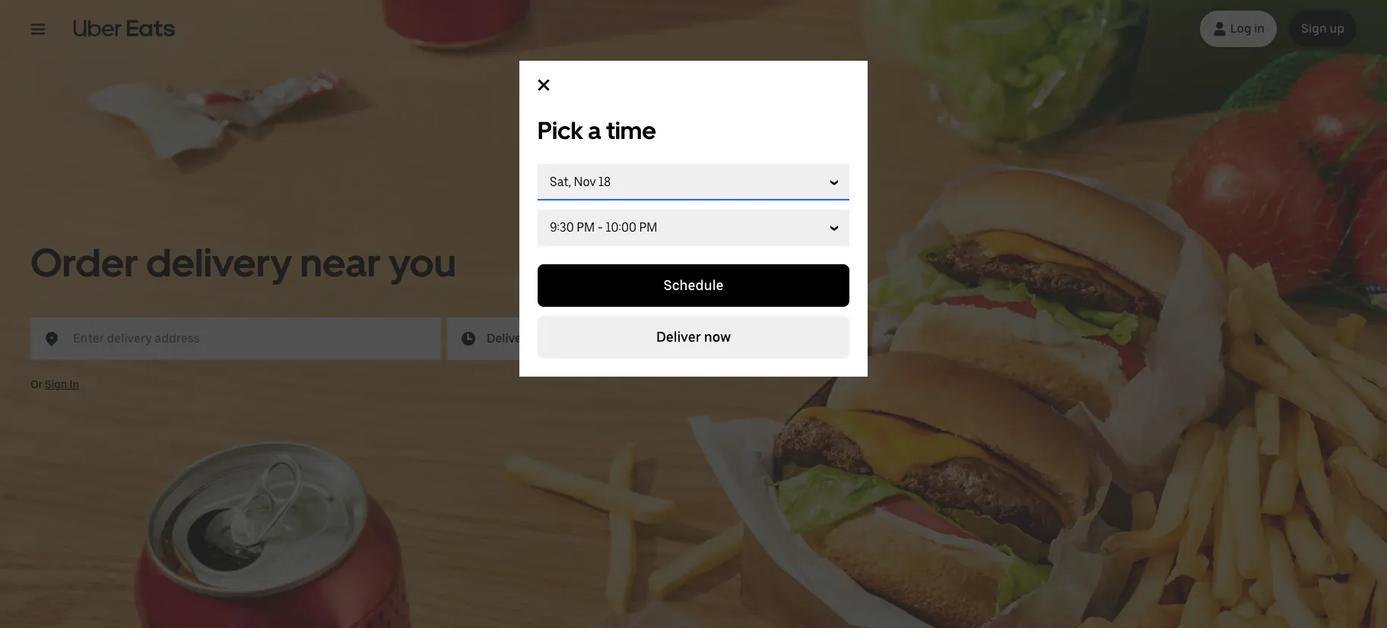 Task type: describe. For each thing, give the bounding box(es) containing it.
search
[[611, 330, 655, 346]]

search here button
[[599, 317, 699, 360]]

sign up link
[[1289, 11, 1357, 47]]

pick a time
[[538, 116, 656, 145]]

log in link
[[1200, 11, 1277, 47]]

log
[[1230, 21, 1251, 36]]

sign up
[[1301, 21, 1344, 36]]

a
[[588, 116, 601, 145]]

0 horizontal spatial sign
[[45, 378, 67, 390]]

now
[[704, 329, 731, 345]]

sign in link
[[45, 378, 79, 390]]

pick
[[538, 116, 583, 145]]

up
[[1330, 21, 1344, 36]]

or
[[30, 378, 43, 390]]

in
[[70, 378, 79, 390]]

you
[[389, 238, 456, 286]]

order
[[30, 238, 138, 286]]

here
[[658, 330, 687, 346]]



Task type: locate. For each thing, give the bounding box(es) containing it.
time
[[606, 116, 656, 145]]

in
[[1254, 21, 1265, 36]]

near
[[300, 238, 381, 286]]

sign left up at the top of the page
[[1301, 21, 1327, 36]]

deliver now button
[[538, 316, 849, 359]]

log in
[[1230, 21, 1265, 36]]

or sign in
[[30, 378, 79, 390]]

1 horizontal spatial sign
[[1301, 21, 1327, 36]]

order delivery near you
[[30, 238, 456, 286]]

schedule
[[664, 278, 723, 294]]

1 vertical spatial sign
[[45, 378, 67, 390]]

0 vertical spatial sign
[[1301, 21, 1327, 36]]

search here
[[611, 330, 687, 346]]

sign inside sign up link
[[1301, 21, 1327, 36]]

deliver now
[[656, 329, 731, 345]]

sign
[[1301, 21, 1327, 36], [45, 378, 67, 390]]

delivery
[[146, 238, 292, 286]]

sign left in on the left bottom of page
[[45, 378, 67, 390]]

schedule button
[[538, 265, 849, 307]]

deliver
[[656, 329, 701, 345]]

pick a time dialog
[[519, 61, 868, 377]]



Task type: vqa. For each thing, say whether or not it's contained in the screenshot.
0
no



